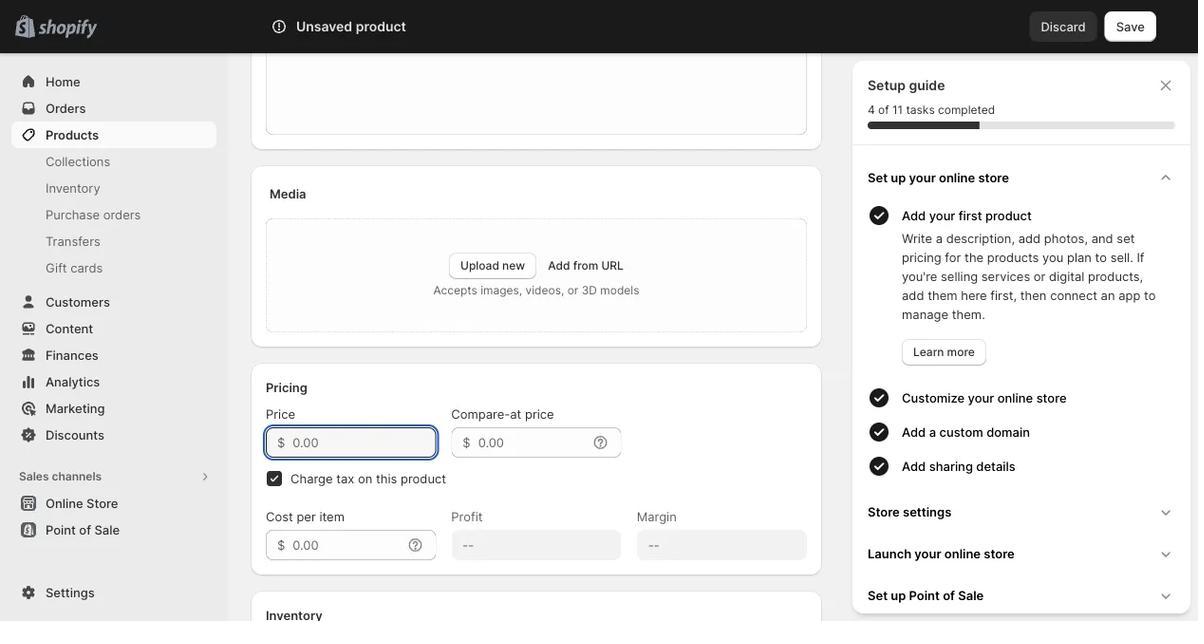 Task type: vqa. For each thing, say whether or not it's contained in the screenshot.
3D
yes



Task type: locate. For each thing, give the bounding box(es) containing it.
of
[[879, 103, 890, 117], [79, 522, 91, 537], [943, 588, 956, 603]]

$ for compare-at price
[[463, 435, 471, 450]]

1 vertical spatial up
[[891, 588, 906, 603]]

online for customize your online store
[[998, 390, 1034, 405]]

2 vertical spatial store
[[984, 546, 1015, 561]]

1 vertical spatial set
[[868, 588, 888, 603]]

to right app
[[1144, 288, 1156, 303]]

0 horizontal spatial to
[[1096, 250, 1107, 265]]

the
[[965, 250, 984, 265]]

online up domain
[[998, 390, 1034, 405]]

4
[[868, 103, 875, 117]]

0 vertical spatial online
[[939, 170, 976, 185]]

add down customize
[[902, 425, 926, 439]]

0 vertical spatial add
[[1019, 231, 1041, 246]]

0 horizontal spatial add
[[902, 288, 925, 303]]

add down you're
[[902, 288, 925, 303]]

point of sale link
[[11, 517, 217, 543]]

online up add your first product
[[939, 170, 976, 185]]

your up add your first product
[[909, 170, 936, 185]]

here
[[961, 288, 987, 303]]

a for add
[[930, 425, 937, 439]]

your for customize your online store
[[968, 390, 995, 405]]

product right unsaved
[[356, 19, 406, 35]]

set up point of sale
[[868, 588, 984, 603]]

set up your online store
[[868, 170, 1010, 185]]

videos,
[[526, 284, 564, 297]]

sell.
[[1111, 250, 1134, 265]]

store up 'first'
[[979, 170, 1010, 185]]

1 horizontal spatial store
[[868, 504, 900, 519]]

add
[[1019, 231, 1041, 246], [902, 288, 925, 303]]

orders link
[[11, 95, 217, 122]]

point
[[46, 522, 76, 537], [909, 588, 940, 603]]

sale down launch your online store
[[959, 588, 984, 603]]

$ down compare-
[[463, 435, 471, 450]]

store down store settings button
[[984, 546, 1015, 561]]

your right launch
[[915, 546, 942, 561]]

gift cards
[[46, 260, 103, 275]]

store up add a custom domain "button"
[[1037, 390, 1067, 405]]

1 vertical spatial sale
[[959, 588, 984, 603]]

at
[[510, 407, 522, 421]]

up down launch
[[891, 588, 906, 603]]

services
[[982, 269, 1031, 284]]

your left 'first'
[[930, 208, 956, 223]]

transfers link
[[11, 228, 217, 255]]

0 vertical spatial point
[[46, 522, 76, 537]]

0 vertical spatial sale
[[94, 522, 120, 537]]

marketing
[[46, 401, 105, 416]]

this
[[376, 471, 397, 486]]

1 vertical spatial online
[[998, 390, 1034, 405]]

add your first product button
[[902, 199, 1183, 229]]

customers
[[46, 294, 110, 309]]

of down launch your online store
[[943, 588, 956, 603]]

or up then
[[1034, 269, 1046, 284]]

set
[[1117, 231, 1135, 246]]

store down sales channels button
[[86, 496, 118, 511]]

transfers
[[46, 234, 100, 248]]

add apps
[[46, 591, 102, 605]]

$ down price
[[277, 435, 285, 450]]

inventory
[[46, 180, 100, 195]]

set for set up your online store
[[868, 170, 888, 185]]

online inside set up your online store button
[[939, 170, 976, 185]]

point of sale
[[46, 522, 120, 537]]

1 horizontal spatial to
[[1144, 288, 1156, 303]]

add for add from url
[[548, 259, 570, 273]]

add left apps
[[46, 591, 70, 605]]

$ for price
[[277, 435, 285, 450]]

sale down 'online store' button
[[94, 522, 120, 537]]

point down launch your online store
[[909, 588, 940, 603]]

1 set from the top
[[868, 170, 888, 185]]

content
[[46, 321, 93, 336]]

your up add a custom domain
[[968, 390, 995, 405]]

product up description,
[[986, 208, 1032, 223]]

if
[[1137, 250, 1145, 265]]

online down settings
[[945, 546, 981, 561]]

search
[[355, 19, 395, 34]]

a
[[936, 231, 943, 246], [930, 425, 937, 439]]

and
[[1092, 231, 1114, 246]]

store for customize your online store
[[1037, 390, 1067, 405]]

save
[[1117, 19, 1145, 34]]

1 vertical spatial of
[[79, 522, 91, 537]]

online inside customize your online store button
[[998, 390, 1034, 405]]

add up 'write'
[[902, 208, 926, 223]]

0 vertical spatial a
[[936, 231, 943, 246]]

product inside add your first product button
[[986, 208, 1032, 223]]

a inside "button"
[[930, 425, 937, 439]]

a left custom
[[930, 425, 937, 439]]

1 horizontal spatial point
[[909, 588, 940, 603]]

store inside setup guide dialog
[[868, 504, 900, 519]]

analytics
[[46, 374, 100, 389]]

Compare-at price text field
[[478, 427, 588, 458]]

to
[[1096, 250, 1107, 265], [1144, 288, 1156, 303]]

discard
[[1041, 19, 1086, 34]]

collections link
[[11, 148, 217, 175]]

of down online store
[[79, 522, 91, 537]]

0 horizontal spatial sale
[[94, 522, 120, 537]]

product right the this
[[401, 471, 446, 486]]

1 vertical spatial store
[[1037, 390, 1067, 405]]

product
[[356, 19, 406, 35], [986, 208, 1032, 223], [401, 471, 446, 486]]

sales channels button
[[11, 463, 217, 490]]

your inside "button"
[[915, 546, 942, 561]]

$ down cost
[[277, 538, 285, 552]]

online
[[46, 496, 83, 511]]

Profit text field
[[451, 530, 622, 560]]

learn more
[[914, 345, 975, 359]]

0 horizontal spatial of
[[79, 522, 91, 537]]

1 vertical spatial a
[[930, 425, 937, 439]]

add up products
[[1019, 231, 1041, 246]]

or
[[1034, 269, 1046, 284], [568, 284, 579, 297]]

setup guide dialog
[[853, 61, 1191, 616]]

0 horizontal spatial point
[[46, 522, 76, 537]]

of right 4
[[879, 103, 890, 117]]

1 vertical spatial product
[[986, 208, 1032, 223]]

2 up from the top
[[891, 588, 906, 603]]

models
[[601, 284, 640, 297]]

0 vertical spatial up
[[891, 170, 906, 185]]

plan
[[1068, 250, 1092, 265]]

up up 'write'
[[891, 170, 906, 185]]

0 vertical spatial set
[[868, 170, 888, 185]]

0 vertical spatial of
[[879, 103, 890, 117]]

upload new button
[[449, 253, 537, 279]]

products
[[46, 127, 99, 142]]

0 vertical spatial to
[[1096, 250, 1107, 265]]

Price text field
[[293, 427, 436, 458]]

or left 3d
[[568, 284, 579, 297]]

add sharing details
[[902, 459, 1016, 473]]

online inside the launch your online store "button"
[[945, 546, 981, 561]]

1 vertical spatial point
[[909, 588, 940, 603]]

compare-
[[451, 407, 510, 421]]

2 vertical spatial of
[[943, 588, 956, 603]]

$
[[277, 435, 285, 450], [463, 435, 471, 450], [277, 538, 285, 552]]

online
[[939, 170, 976, 185], [998, 390, 1034, 405], [945, 546, 981, 561]]

add from url button
[[548, 259, 624, 273]]

write
[[902, 231, 933, 246]]

first,
[[991, 288, 1017, 303]]

add inside "button"
[[902, 425, 926, 439]]

tax
[[336, 471, 355, 486]]

store up launch
[[868, 504, 900, 519]]

up for point
[[891, 588, 906, 603]]

your for launch your online store
[[915, 546, 942, 561]]

charge
[[291, 471, 333, 486]]

a right 'write'
[[936, 231, 943, 246]]

up
[[891, 170, 906, 185], [891, 588, 906, 603]]

1 horizontal spatial or
[[1034, 269, 1046, 284]]

1 horizontal spatial sale
[[959, 588, 984, 603]]

media
[[270, 186, 306, 201]]

sale inside setup guide dialog
[[959, 588, 984, 603]]

details
[[977, 459, 1016, 473]]

from
[[573, 259, 599, 273]]

1 up from the top
[[891, 170, 906, 185]]

customize
[[902, 390, 965, 405]]

3d
[[582, 284, 597, 297]]

you're
[[902, 269, 938, 284]]

1 horizontal spatial of
[[879, 103, 890, 117]]

set down launch
[[868, 588, 888, 603]]

inventory link
[[11, 175, 217, 201]]

store inside "button"
[[984, 546, 1015, 561]]

purchase orders link
[[11, 201, 217, 228]]

2 vertical spatial online
[[945, 546, 981, 561]]

digital
[[1050, 269, 1085, 284]]

0 horizontal spatial or
[[568, 284, 579, 297]]

them.
[[952, 307, 986, 322]]

point inside "set up point of sale" button
[[909, 588, 940, 603]]

point down the online
[[46, 522, 76, 537]]

0 vertical spatial store
[[979, 170, 1010, 185]]

store
[[86, 496, 118, 511], [868, 504, 900, 519]]

add left from
[[548, 259, 570, 273]]

set down 4
[[868, 170, 888, 185]]

store
[[979, 170, 1010, 185], [1037, 390, 1067, 405], [984, 546, 1015, 561]]

a inside the write a description, add photos, and set pricing for the products you plan to sell. if you're selling services or digital products, add them here first, then connect an app to manage them.
[[936, 231, 943, 246]]

add left sharing
[[902, 459, 926, 473]]

point inside "point of sale" link
[[46, 522, 76, 537]]

customize your online store
[[902, 390, 1067, 405]]

home
[[46, 74, 80, 89]]

shopify image
[[38, 19, 97, 38]]

2 set from the top
[[868, 588, 888, 603]]

to down and
[[1096, 250, 1107, 265]]



Task type: describe. For each thing, give the bounding box(es) containing it.
channels
[[52, 470, 102, 483]]

online store button
[[0, 490, 228, 517]]

guide
[[909, 77, 946, 94]]

new
[[503, 259, 525, 273]]

save button
[[1105, 11, 1157, 42]]

store for launch your online store
[[984, 546, 1015, 561]]

margin
[[637, 509, 677, 524]]

per
[[297, 509, 316, 524]]

upload
[[461, 259, 500, 273]]

selling
[[941, 269, 978, 284]]

app
[[1119, 288, 1141, 303]]

learn more link
[[902, 339, 987, 366]]

on
[[358, 471, 373, 486]]

customize your online store button
[[902, 381, 1183, 415]]

1 vertical spatial add
[[902, 288, 925, 303]]

images,
[[481, 284, 523, 297]]

tasks
[[907, 103, 935, 117]]

content link
[[11, 315, 217, 342]]

settings
[[46, 585, 95, 600]]

add for add apps
[[46, 591, 70, 605]]

search button
[[324, 11, 875, 42]]

customers link
[[11, 289, 217, 315]]

your for add your first product
[[930, 208, 956, 223]]

price
[[266, 407, 295, 421]]

pricing
[[266, 380, 308, 395]]

more
[[948, 345, 975, 359]]

unsaved product
[[296, 19, 406, 35]]

add sharing details button
[[902, 449, 1183, 483]]

of for 11
[[879, 103, 890, 117]]

apps
[[73, 591, 102, 605]]

charge tax on this product
[[291, 471, 446, 486]]

of for sale
[[79, 522, 91, 537]]

add for add a custom domain
[[902, 425, 926, 439]]

online for launch your online store
[[945, 546, 981, 561]]

2 vertical spatial product
[[401, 471, 446, 486]]

products link
[[11, 122, 217, 148]]

online store
[[46, 496, 118, 511]]

products
[[988, 250, 1039, 265]]

2 horizontal spatial of
[[943, 588, 956, 603]]

a for write
[[936, 231, 943, 246]]

or inside the write a description, add photos, and set pricing for the products you plan to sell. if you're selling services or digital products, add them here first, then connect an app to manage them.
[[1034, 269, 1046, 284]]

first
[[959, 208, 983, 223]]

description,
[[947, 231, 1015, 246]]

compare-at price
[[451, 407, 554, 421]]

1 vertical spatial to
[[1144, 288, 1156, 303]]

Margin text field
[[637, 530, 807, 560]]

custom
[[940, 425, 984, 439]]

add for add your first product
[[902, 208, 926, 223]]

setup
[[868, 77, 906, 94]]

point of sale button
[[0, 517, 228, 543]]

sharing
[[930, 459, 973, 473]]

1 horizontal spatial add
[[1019, 231, 1041, 246]]

0 vertical spatial product
[[356, 19, 406, 35]]

cost
[[266, 509, 293, 524]]

4 of 11 tasks completed
[[868, 103, 996, 117]]

set for set up point of sale
[[868, 588, 888, 603]]

profit
[[451, 509, 483, 524]]

collections
[[46, 154, 110, 169]]

gift
[[46, 260, 67, 275]]

purchase
[[46, 207, 100, 222]]

for
[[945, 250, 962, 265]]

store settings
[[868, 504, 952, 519]]

add for add sharing details
[[902, 459, 926, 473]]

completed
[[938, 103, 996, 117]]

online store link
[[11, 490, 217, 517]]

discounts
[[46, 427, 104, 442]]

learn
[[914, 345, 945, 359]]

Cost per item text field
[[293, 530, 402, 560]]

0 horizontal spatial store
[[86, 496, 118, 511]]

finances
[[46, 348, 99, 362]]

manage
[[902, 307, 949, 322]]

up for your
[[891, 170, 906, 185]]

add your first product element
[[864, 229, 1183, 366]]

purchase orders
[[46, 207, 141, 222]]

add a custom domain
[[902, 425, 1031, 439]]

price
[[525, 407, 554, 421]]

orders
[[46, 101, 86, 115]]

store settings button
[[861, 491, 1183, 533]]

launch your online store
[[868, 546, 1015, 561]]

accepts
[[434, 284, 478, 297]]

item
[[319, 509, 345, 524]]

them
[[928, 288, 958, 303]]

domain
[[987, 425, 1031, 439]]

$ for cost per item
[[277, 538, 285, 552]]

write a description, add photos, and set pricing for the products you plan to sell. if you're selling services or digital products, add them here first, then connect an app to manage them.
[[902, 231, 1156, 322]]

home link
[[11, 68, 217, 95]]

orders
[[103, 207, 141, 222]]

an
[[1101, 288, 1116, 303]]

discounts link
[[11, 422, 217, 448]]

add your first product
[[902, 208, 1032, 223]]

11
[[893, 103, 903, 117]]

cost per item
[[266, 509, 345, 524]]

marketing link
[[11, 395, 217, 422]]

settings link
[[11, 579, 217, 606]]

finances link
[[11, 342, 217, 369]]

url
[[602, 259, 624, 273]]



